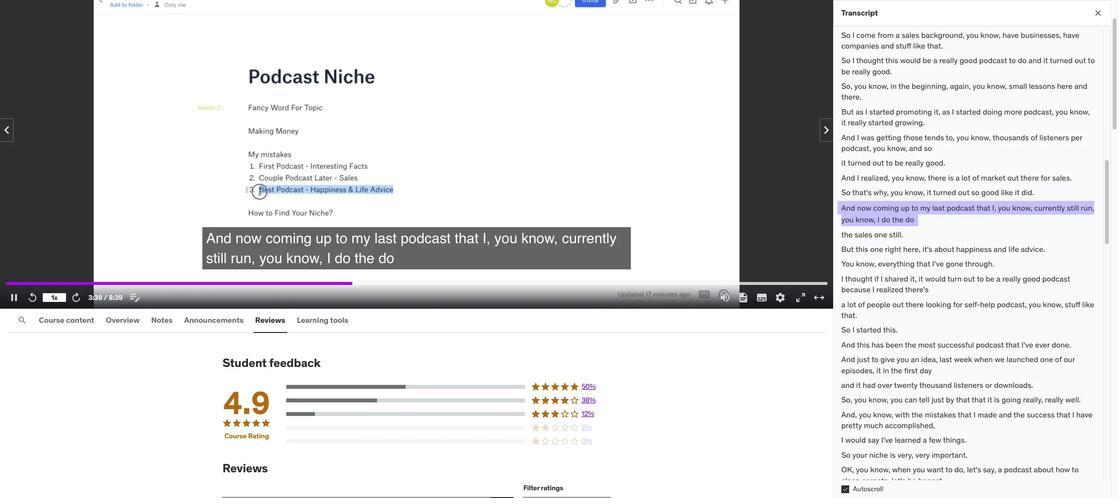 Task type: describe. For each thing, give the bounding box(es) containing it.
fullscreen image
[[795, 292, 807, 303]]

i would say i've learned a few things. button
[[842, 435, 1096, 446]]

a inside i thought if i shared it, it would turn out to be a really good podcast because i realized there's
[[997, 274, 1001, 283]]

ok,
[[842, 465, 854, 474]]

currently inside and now coming up to my last podcast that i, you know, currently still run, you know, i do the do button
[[1035, 203, 1065, 212]]

thought inside the so i thought this would be a really good podcast to do and it turned out to be really good.
[[857, 55, 884, 65]]

getting
[[877, 132, 902, 142]]

again,
[[950, 81, 971, 91]]

currently inside 'video player' region
[[562, 230, 617, 247]]

listeners inside button
[[954, 380, 984, 390]]

there's
[[905, 285, 929, 294]]

promoting
[[896, 107, 932, 116]]

0 horizontal spatial let's
[[892, 476, 906, 485]]

pause image
[[8, 292, 20, 303]]

is inside 'so, you know, you can tell just by that that it is going really, really well.' button
[[994, 395, 1000, 404]]

over
[[878, 380, 893, 390]]

that. inside a lot of people out there looking for self-help podcast, you know, stuff like that.
[[842, 310, 857, 320]]

and for and now coming up to my last podcast that i, you know, currently still run, you know, i do the do button
[[842, 203, 855, 212]]

i've inside you know, everything that i've gone through. button
[[932, 259, 944, 269]]

because
[[842, 285, 871, 294]]

a inside the so i thought this would be a really good podcast to do and it turned out to be really good.
[[934, 55, 938, 65]]

and for and just to give you an idea, last week when we launched one of our episodes, it in the first day button
[[842, 354, 855, 364]]

have left businesses,
[[1003, 30, 1019, 40]]

would inside i thought if i shared it, it would turn out to be a really good podcast because i realized there's
[[925, 274, 946, 283]]

it, for shared
[[910, 274, 917, 283]]

it inside but as i started promoting it, as i started doing more podcast, you know, it really started growing.
[[842, 118, 846, 127]]

podcast inside ok, you know, when you want to do, let's say, a podcast about how to clean carpets, let's be honest,
[[1004, 465, 1032, 474]]

learned
[[895, 435, 921, 445]]

lot inside and i realized, you know, there is a lot of market out there for sales. button
[[962, 173, 971, 182]]

stuff inside a lot of people out there looking for self-help podcast, you know, stuff like that.
[[1065, 299, 1081, 309]]

right
[[885, 244, 902, 254]]

and i realized, you know, there is a lot of market out there for sales. button
[[842, 172, 1096, 183]]

1 vertical spatial turned
[[848, 158, 871, 168]]

2 0% from the top
[[582, 436, 592, 445]]

up inside 'video player' region
[[316, 230, 332, 247]]

and inside "and i was getting those tends to, you know, thousands of listeners per podcast, you know, and so"
[[909, 143, 922, 153]]

done.
[[1052, 340, 1071, 349]]

sales.
[[1053, 173, 1072, 182]]

it inside 'so, you know, you can tell just by that that it is going really, really well.' button
[[988, 395, 992, 404]]

advice.
[[1021, 244, 1046, 254]]

how
[[1056, 465, 1070, 474]]

3:39 / 8:39
[[88, 293, 123, 302]]

have right businesses,
[[1063, 30, 1080, 40]]

accomplished,
[[885, 420, 935, 430]]

podcast inside 'video player' region
[[401, 230, 451, 247]]

can
[[905, 395, 917, 404]]

and now coming up to my last podcast that i, you know, currently still run, you know, i do the do button
[[842, 201, 1096, 226]]

ever
[[1035, 340, 1050, 349]]

0 horizontal spatial would
[[846, 435, 866, 445]]

happiness
[[957, 244, 992, 254]]

but for but this one right here, it's about happiness and life advice.
[[842, 244, 854, 254]]

background,
[[922, 30, 965, 40]]

feedback
[[269, 355, 321, 370]]

so i thought this would be a really good podcast to do and it turned out to be really good. button
[[842, 55, 1096, 77]]

very,
[[898, 450, 914, 460]]

and inside 'so, you know, in the beginning, again, you know, small lessons here and there.'
[[1075, 81, 1088, 91]]

when inside and just to give you an idea, last week when we launched one of our episodes, it in the first day
[[975, 354, 993, 364]]

i thought if i shared it, it would turn out to be a really good podcast because i realized there's button
[[842, 273, 1096, 295]]

and inside the so i thought this would be a really good podcast to do and it turned out to be really good.
[[1029, 55, 1042, 65]]

0 vertical spatial last
[[933, 203, 945, 212]]

learning tools
[[297, 315, 348, 325]]

still inside 'video player' region
[[206, 250, 227, 267]]

course for course rating
[[224, 432, 247, 440]]

so, for so, you know, in the beginning, again, you know, small lessons here and there.
[[842, 81, 853, 91]]

and this has been the most successful podcast that i've ever done. button
[[842, 339, 1096, 350]]

my inside button
[[921, 203, 931, 212]]

know, inside a lot of people out there looking for self-help podcast, you know, stuff like that.
[[1043, 299, 1063, 309]]

0 vertical spatial let's
[[967, 465, 981, 474]]

of down it turned out to be really good. button
[[973, 173, 979, 182]]

so, for so, you know, you can tell just by that that it is going really, really well.
[[842, 395, 853, 404]]

in inside and just to give you an idea, last week when we launched one of our episodes, it in the first day
[[883, 365, 889, 375]]

out inside the so i thought this would be a really good podcast to do and it turned out to be really good.
[[1075, 55, 1086, 65]]

to inside it turned out to be really good. button
[[886, 158, 893, 168]]

student feedback
[[223, 355, 321, 370]]

success
[[1027, 410, 1055, 419]]

the sales one still. button
[[842, 229, 1096, 240]]

realized
[[877, 285, 904, 294]]

one for sales
[[875, 229, 888, 239]]

settings image
[[775, 292, 786, 303]]

2 horizontal spatial there
[[1021, 173, 1039, 182]]

and for and this has been the most successful podcast that i've ever done. 'button'
[[842, 340, 855, 349]]

people
[[867, 299, 891, 309]]

1x
[[51, 293, 58, 302]]

so for so your niche is very, very important.
[[842, 450, 851, 460]]

a inside a lot of people out there looking for self-help podcast, you know, stuff like that.
[[842, 299, 846, 309]]

listeners inside "and i was getting those tends to, you know, thousands of listeners per podcast, you know, and so"
[[1040, 132, 1069, 142]]

few
[[929, 435, 942, 445]]

course content
[[39, 315, 94, 325]]

you know, everything that i've gone through.
[[842, 259, 995, 269]]

video player region
[[0, 0, 834, 309]]

8:39
[[109, 293, 123, 302]]

3:39
[[88, 293, 102, 302]]

important.
[[932, 450, 968, 460]]

like inside so i come from a sales background, you know, have businesses, have companies and stuff like that.
[[913, 41, 926, 50]]

so your niche is very, very important. button
[[842, 449, 1096, 460]]

and inside so i come from a sales background, you know, have businesses, have companies and stuff like that.
[[881, 41, 894, 50]]

with
[[895, 410, 910, 419]]

4.9
[[223, 384, 270, 423]]

i thought if i shared it, it would turn out to be a really good podcast because i realized there's
[[842, 274, 1071, 294]]

still inside button
[[1067, 203, 1079, 212]]

it's
[[923, 244, 933, 254]]

stuff inside so i come from a sales background, you know, have businesses, have companies and stuff like that.
[[896, 41, 912, 50]]

good. inside the so i thought this would be a really good podcast to do and it turned out to be really good.
[[873, 66, 892, 76]]

i inside region
[[327, 250, 331, 267]]

just inside and just to give you an idea, last week when we launched one of our episodes, it in the first day
[[857, 354, 870, 364]]

life
[[1009, 244, 1019, 254]]

and for and i realized, you know, there is a lot of market out there for sales. button
[[842, 173, 855, 182]]

content
[[66, 315, 94, 325]]

i've inside i would say i've learned a few things. button
[[881, 435, 893, 445]]

1 vertical spatial good
[[982, 187, 999, 197]]

you inside 'and, you know, with the mistakes that i made and the success that i have pretty much accomplished,'
[[859, 410, 871, 419]]

but this one right here, it's about happiness and life advice. button
[[842, 244, 1096, 255]]

the sales one still.
[[842, 229, 903, 239]]

announcements
[[184, 315, 244, 325]]

has
[[872, 340, 884, 349]]

run, inside 'video player' region
[[231, 250, 255, 267]]

i inside the so i thought this would be a really good podcast to do and it turned out to be really good.
[[853, 55, 855, 65]]

much
[[864, 420, 883, 430]]

a left few on the right bottom of the page
[[923, 435, 927, 445]]

2 0% button from the top
[[287, 436, 611, 446]]

but as i started promoting it, as i started doing more podcast, you know, it really started growing.
[[842, 107, 1090, 127]]

close transcript sidebar image
[[1094, 8, 1103, 18]]

so for so i thought this would be a really good podcast to do and it turned out to be really good.
[[842, 55, 851, 65]]

be up beginning,
[[923, 55, 932, 65]]

a inside ok, you know, when you want to do, let's say, a podcast about how to clean carpets, let's be honest,
[[998, 465, 1002, 474]]

podcast inside i thought if i shared it, it would turn out to be a really good podcast because i realized there's
[[1043, 274, 1071, 283]]

xsmall image
[[842, 486, 849, 493]]

and now coming up to my last podcast that i, you know, currently still run, you know, i do the do inside button
[[842, 203, 1095, 224]]

2 vertical spatial turned
[[933, 187, 956, 197]]

it turned out to be really good. button
[[842, 157, 1096, 168]]

very
[[916, 450, 930, 460]]

have inside 'and, you know, with the mistakes that i made and the success that i have pretty much accomplished,'
[[1077, 410, 1093, 419]]

50% button
[[287, 382, 611, 392]]

pretty
[[842, 420, 862, 430]]

transcript
[[842, 8, 878, 18]]

would inside the so i thought this would be a really good podcast to do and it turned out to be really good.
[[900, 55, 921, 65]]

and, you know, with the mistakes that i made and the success that i have pretty much accomplished, button
[[842, 409, 1096, 431]]

ratings
[[541, 484, 563, 492]]

come
[[857, 30, 876, 40]]

12% button
[[287, 409, 611, 419]]

to inside and now coming up to my last podcast that i, you know, currently still run, you know, i do the do button
[[912, 203, 919, 212]]

well.
[[1066, 395, 1081, 404]]

looking
[[926, 299, 952, 309]]

sales inside so i come from a sales background, you know, have businesses, have companies and stuff like that.
[[902, 30, 920, 40]]

for inside a lot of people out there looking for self-help podcast, you know, stuff like that.
[[953, 299, 963, 309]]

and inside 'video player' region
[[206, 230, 232, 247]]

day
[[920, 365, 932, 375]]

still.
[[889, 229, 903, 239]]

so inside "and i was getting those tends to, you know, thousands of listeners per podcast, you know, and so"
[[924, 143, 932, 153]]

you inside and just to give you an idea, last week when we launched one of our episodes, it in the first day
[[897, 354, 909, 364]]

12%
[[582, 409, 594, 418]]

first
[[904, 365, 918, 375]]

so your niche is very, very important.
[[842, 450, 968, 460]]

it inside the and it had over twenty thousand listeners or downloads. button
[[856, 380, 861, 390]]

of inside and just to give you an idea, last week when we launched one of our episodes, it in the first day
[[1055, 354, 1062, 364]]

to,
[[946, 132, 955, 142]]

filter
[[523, 484, 540, 492]]

coming inside 'video player' region
[[266, 230, 312, 247]]

mistakes
[[925, 410, 956, 419]]

be inside ok, you know, when you want to do, let's say, a podcast about how to clean carpets, let's be honest,
[[908, 476, 917, 485]]

i would say i've learned a few things.
[[842, 435, 967, 445]]

here,
[[903, 244, 921, 254]]

podcast inside 'button'
[[976, 340, 1004, 349]]

/
[[104, 293, 107, 302]]

mute image
[[719, 292, 731, 303]]

for inside and i realized, you know, there is a lot of market out there for sales. button
[[1041, 173, 1051, 182]]

and it had over twenty thousand listeners or downloads. button
[[842, 380, 1096, 390]]

last inside 'video player' region
[[375, 230, 397, 247]]

know, inside ok, you know, when you want to do, let's say, a podcast about how to clean carpets, let's be honest,
[[870, 465, 891, 474]]

and, you know, with the mistakes that i made and the success that i have pretty much accomplished,
[[842, 410, 1093, 430]]

and for and i was getting those tends to, you know, thousands of listeners per podcast, you know, and so button
[[842, 132, 855, 142]]

but as i started promoting it, as i started doing more podcast, you know, it really started growing. button
[[842, 106, 1096, 128]]

podcast down so that's why, you know, it turned out so good like it did. button
[[947, 203, 975, 212]]

filter ratings
[[523, 484, 563, 492]]

more
[[1005, 107, 1022, 116]]

notes button
[[149, 309, 175, 332]]

to inside 'video player' region
[[336, 230, 348, 247]]

and just to give you an idea, last week when we launched one of our episodes, it in the first day
[[842, 354, 1075, 375]]

why,
[[874, 187, 889, 197]]

there for podcast,
[[906, 299, 924, 309]]

really inside button
[[1045, 395, 1064, 404]]

and down episodes,
[[842, 380, 855, 390]]

podcast, inside a lot of people out there looking for self-help podcast, you know, stuff like that.
[[997, 299, 1027, 309]]

lessons
[[1029, 81, 1055, 91]]

sidebar dialog
[[833, 0, 1111, 498]]

that. inside so i come from a sales background, you know, have businesses, have companies and stuff like that.
[[927, 41, 943, 50]]

now inside button
[[857, 203, 872, 212]]

so that's why, you know, it turned out so good like it did.
[[842, 187, 1034, 197]]

it inside and just to give you an idea, last week when we launched one of our episodes, it in the first day
[[877, 365, 881, 375]]

be up there.
[[842, 66, 850, 76]]

0 horizontal spatial sales
[[855, 229, 873, 239]]

say
[[868, 435, 880, 445]]

the inside and just to give you an idea, last week when we launched one of our episodes, it in the first day
[[891, 365, 903, 375]]

tools
[[330, 315, 348, 325]]

podcast inside the so i thought this would be a really good podcast to do and it turned out to be really good.
[[979, 55, 1007, 65]]



Task type: vqa. For each thing, say whether or not it's contained in the screenshot.
the desktop
no



Task type: locate. For each thing, give the bounding box(es) containing it.
run, inside button
[[1081, 203, 1095, 212]]

would up beginning,
[[900, 55, 921, 65]]

when
[[975, 354, 993, 364], [892, 465, 911, 474]]

is left going
[[994, 395, 1000, 404]]

this inside 'button'
[[857, 340, 870, 349]]

go to next lecture image
[[819, 122, 835, 138]]

about right it's
[[935, 244, 955, 254]]

when down 'so your niche is very, very important.'
[[892, 465, 911, 474]]

and it had over twenty thousand listeners or downloads.
[[842, 380, 1034, 390]]

but up the you
[[842, 244, 854, 254]]

lot inside a lot of people out there looking for self-help podcast, you know, stuff like that.
[[848, 299, 857, 309]]

0 vertical spatial lot
[[962, 173, 971, 182]]

course inside button
[[39, 315, 64, 325]]

so, inside 'so, you know, in the beginning, again, you know, small lessons here and there.'
[[842, 81, 853, 91]]

1 vertical spatial sales
[[855, 229, 873, 239]]

to inside and just to give you an idea, last week when we launched one of our episodes, it in the first day
[[872, 354, 879, 364]]

about
[[935, 244, 955, 254], [1034, 465, 1054, 474]]

of down because on the bottom of the page
[[858, 299, 865, 309]]

really down companies on the top right
[[852, 66, 871, 76]]

as down there.
[[856, 107, 864, 116]]

and now coming up to my last podcast that i, you know, currently still run, you know, i do the do
[[842, 203, 1095, 224], [206, 230, 617, 267]]

reviews down course rating
[[223, 461, 268, 476]]

0 vertical spatial and now coming up to my last podcast that i, you know, currently still run, you know, i do the do
[[842, 203, 1095, 224]]

know, inside so i come from a sales background, you know, have businesses, have companies and stuff like that.
[[981, 30, 1001, 40]]

good down market
[[982, 187, 999, 197]]

in
[[891, 81, 897, 91], [883, 365, 889, 375]]

stuff right companies on the top right
[[896, 41, 912, 50]]

a up beginning,
[[934, 55, 938, 65]]

of inside a lot of people out there looking for self-help podcast, you know, stuff like that.
[[858, 299, 865, 309]]

learning tools button
[[295, 309, 350, 332]]

it, inside but as i started promoting it, as i started doing more podcast, you know, it really started growing.
[[934, 107, 941, 116]]

expanded view image
[[813, 292, 825, 303]]

to
[[1009, 55, 1016, 65], [1088, 55, 1095, 65], [886, 158, 893, 168], [912, 203, 919, 212], [336, 230, 348, 247], [977, 274, 984, 283], [872, 354, 879, 364], [946, 465, 953, 474], [1072, 465, 1079, 474]]

a right from
[[896, 30, 900, 40]]

and down businesses,
[[1029, 55, 1042, 65]]

1 horizontal spatial for
[[1041, 173, 1051, 182]]

there
[[928, 173, 946, 182], [1021, 173, 1039, 182], [906, 299, 924, 309]]

is up so that's why, you know, it turned out so good like it did.
[[948, 173, 954, 182]]

like inside a lot of people out there looking for self-help podcast, you know, stuff like that.
[[1083, 299, 1095, 309]]

podcast, right more
[[1024, 107, 1054, 116]]

podcast, inside but as i started promoting it, as i started doing more podcast, you know, it really started growing.
[[1024, 107, 1054, 116]]

podcast up we
[[976, 340, 1004, 349]]

listeners
[[1040, 132, 1069, 142], [954, 380, 984, 390]]

1 vertical spatial now
[[236, 230, 262, 247]]

0 horizontal spatial there
[[906, 299, 924, 309]]

lot down it turned out to be really good. button
[[962, 173, 971, 182]]

so, up and,
[[842, 395, 853, 404]]

1 horizontal spatial i've
[[932, 259, 944, 269]]

that inside 'button'
[[1006, 340, 1020, 349]]

podcast up progress bar slider
[[401, 230, 451, 247]]

really inside but as i started promoting it, as i started doing more podcast, you know, it really started growing.
[[848, 118, 867, 127]]

4 so from the top
[[842, 325, 851, 335]]

you
[[967, 30, 979, 40], [855, 81, 867, 91], [973, 81, 985, 91], [1056, 107, 1068, 116], [957, 132, 969, 142], [873, 143, 886, 153], [892, 173, 904, 182], [891, 187, 903, 197], [998, 203, 1011, 212], [842, 214, 854, 224], [495, 230, 518, 247], [259, 250, 282, 267], [1029, 299, 1041, 309], [897, 354, 909, 364], [855, 395, 867, 404], [891, 395, 903, 404], [859, 410, 871, 419], [856, 465, 869, 474], [913, 465, 925, 474]]

niche
[[869, 450, 888, 460]]

1 vertical spatial and now coming up to my last podcast that i, you know, currently still run, you know, i do the do
[[206, 230, 617, 267]]

turned down and i realized, you know, there is a lot of market out there for sales.
[[933, 187, 956, 197]]

let's right carpets,
[[892, 476, 906, 485]]

2 vertical spatial is
[[890, 450, 896, 460]]

up
[[901, 203, 910, 212], [316, 230, 332, 247]]

be down the 'through.'
[[986, 274, 995, 283]]

so inside so that's why, you know, it turned out so good like it did. button
[[972, 187, 980, 197]]

reviews left learning
[[255, 315, 285, 325]]

0 vertical spatial about
[[935, 244, 955, 254]]

it inside the so i thought this would be a really good podcast to do and it turned out to be really good.
[[1044, 55, 1048, 65]]

1 vertical spatial up
[[316, 230, 332, 247]]

0 vertical spatial good.
[[873, 66, 892, 76]]

1 horizontal spatial my
[[921, 203, 931, 212]]

one inside and just to give you an idea, last week when we launched one of our episodes, it in the first day
[[1040, 354, 1053, 364]]

so left that's
[[842, 187, 851, 197]]

tends
[[925, 132, 944, 142]]

good inside the so i thought this would be a really good podcast to do and it turned out to be really good.
[[960, 55, 978, 65]]

0 vertical spatial i,
[[993, 203, 997, 212]]

realized,
[[861, 173, 890, 182]]

notes
[[151, 315, 173, 325]]

and inside "and i was getting those tends to, you know, thousands of listeners per podcast, you know, and so"
[[842, 132, 855, 142]]

0 vertical spatial but
[[842, 107, 854, 116]]

0 vertical spatial course
[[39, 315, 64, 325]]

transcript in sidebar region image
[[738, 292, 749, 303]]

0 vertical spatial so,
[[842, 81, 853, 91]]

of inside "and i was getting those tends to, you know, thousands of listeners per podcast, you know, and so"
[[1031, 132, 1038, 142]]

course left rating
[[224, 432, 247, 440]]

2 so, from the top
[[842, 395, 853, 404]]

turn
[[948, 274, 962, 283]]

0 vertical spatial for
[[1041, 173, 1051, 182]]

started
[[870, 107, 895, 116], [956, 107, 981, 116], [869, 118, 893, 127], [857, 325, 882, 335]]

and just to give you an idea, last week when we launched one of our episodes, it in the first day button
[[842, 354, 1096, 376]]

that. down background,
[[927, 41, 943, 50]]

really down "life"
[[1003, 274, 1021, 283]]

2 as from the left
[[943, 107, 950, 116]]

small
[[1009, 81, 1027, 91]]

would left turn
[[925, 274, 946, 283]]

ok, you know, when you want to do, let's say, a podcast about how to clean carpets, let's be honest,
[[842, 465, 1079, 485]]

so left your
[[842, 450, 851, 460]]

good. inside it turned out to be really good. button
[[926, 158, 946, 168]]

this inside button
[[856, 244, 869, 254]]

5 so from the top
[[842, 450, 851, 460]]

1 vertical spatial coming
[[266, 230, 312, 247]]

an
[[911, 354, 920, 364]]

i've inside and this has been the most successful podcast that i've ever done. 'button'
[[1022, 340, 1034, 349]]

be left the 'honest,'
[[908, 476, 917, 485]]

1 as from the left
[[856, 107, 864, 116]]

be down getting
[[895, 158, 904, 168]]

and
[[842, 132, 855, 142], [842, 173, 855, 182], [842, 203, 855, 212], [206, 230, 232, 247], [842, 340, 855, 349], [842, 354, 855, 364]]

when inside ok, you know, when you want to do, let's say, a podcast about how to clean carpets, let's be honest,
[[892, 465, 911, 474]]

i
[[853, 30, 855, 40], [853, 55, 855, 65], [866, 107, 868, 116], [952, 107, 954, 116], [857, 132, 859, 142], [857, 173, 859, 182], [878, 214, 880, 224], [327, 250, 331, 267], [842, 274, 844, 283], [881, 274, 883, 283], [873, 285, 875, 294], [853, 325, 855, 335], [974, 410, 976, 419], [1073, 410, 1075, 419], [842, 435, 844, 445]]

2 but from the top
[[842, 244, 854, 254]]

1 vertical spatial i've
[[1022, 340, 1034, 349]]

1 vertical spatial good.
[[926, 158, 946, 168]]

is left 'very,'
[[890, 450, 896, 460]]

when left we
[[975, 354, 993, 364]]

1 vertical spatial like
[[1001, 187, 1013, 197]]

1 0% button from the top
[[287, 423, 611, 432]]

1 vertical spatial so
[[972, 187, 980, 197]]

as up the to, in the top right of the page
[[943, 107, 950, 116]]

0 vertical spatial is
[[948, 173, 954, 182]]

i've left ever
[[1022, 340, 1034, 349]]

this for one
[[856, 244, 869, 254]]

0 horizontal spatial like
[[913, 41, 926, 50]]

out inside i thought if i shared it, it would turn out to be a really good podcast because i realized there's
[[964, 274, 975, 283]]

1 0% from the top
[[582, 423, 592, 432]]

and down going
[[999, 410, 1012, 419]]

course for course content
[[39, 315, 64, 325]]

one for this
[[870, 244, 883, 254]]

and now coming up to my last podcast that i, you know, currently still run, you know, i do the do up progress bar slider
[[206, 230, 617, 267]]

thousands
[[993, 132, 1029, 142]]

sales left still.
[[855, 229, 873, 239]]

this
[[886, 55, 899, 65], [856, 244, 869, 254], [857, 340, 870, 349]]

podcast down "so i come from a sales background, you know, have businesses, have companies and stuff like that." button
[[979, 55, 1007, 65]]

good down advice.
[[1023, 274, 1041, 283]]

thought up because on the bottom of the page
[[845, 274, 873, 283]]

podcast, down was
[[842, 143, 871, 153]]

Search reviews text field
[[223, 497, 490, 498]]

really inside i thought if i shared it, it would turn out to be a really good podcast because i realized there's
[[1003, 274, 1021, 283]]

going
[[1002, 395, 1022, 404]]

good inside i thought if i shared it, it would turn out to be a really good podcast because i realized there's
[[1023, 274, 1041, 283]]

one down the sales one still.
[[870, 244, 883, 254]]

1 vertical spatial stuff
[[1065, 299, 1081, 309]]

so up companies on the top right
[[842, 30, 851, 40]]

1 vertical spatial when
[[892, 465, 911, 474]]

overview button
[[104, 309, 142, 332]]

0 vertical spatial like
[[913, 41, 926, 50]]

rewind 5 seconds image
[[27, 292, 38, 303]]

those
[[903, 132, 923, 142]]

really down so i come from a sales background, you know, have businesses, have companies and stuff like that.
[[940, 55, 958, 65]]

1 vertical spatial my
[[352, 230, 371, 247]]

1 vertical spatial it,
[[910, 274, 917, 283]]

1 horizontal spatial there
[[928, 173, 946, 182]]

0 horizontal spatial i,
[[483, 230, 491, 247]]

1 vertical spatial about
[[1034, 465, 1054, 474]]

so for so i started this.
[[842, 325, 851, 335]]

and left "life"
[[994, 244, 1007, 254]]

you inside and i realized, you know, there is a lot of market out there for sales. button
[[892, 173, 904, 182]]

but inside but as i started promoting it, as i started doing more podcast, you know, it really started growing.
[[842, 107, 854, 116]]

0 vertical spatial this
[[886, 55, 899, 65]]

that inside 'video player' region
[[455, 230, 479, 247]]

out inside a lot of people out there looking for self-help podcast, you know, stuff like that.
[[893, 299, 904, 309]]

my inside 'video player' region
[[352, 230, 371, 247]]

one left still.
[[875, 229, 888, 239]]

for left self-
[[953, 299, 963, 309]]

0 vertical spatial that.
[[927, 41, 943, 50]]

course down 1x dropdown button
[[39, 315, 64, 325]]

and inside 'button'
[[842, 340, 855, 349]]

but for but as i started promoting it, as i started doing more podcast, you know, it really started growing.
[[842, 107, 854, 116]]

1 horizontal spatial that.
[[927, 41, 943, 50]]

this inside the so i thought this would be a really good podcast to do and it turned out to be really good.
[[886, 55, 899, 65]]

progress bar slider
[[6, 278, 828, 289]]

0 horizontal spatial when
[[892, 465, 911, 474]]

2 horizontal spatial i've
[[1022, 340, 1034, 349]]

so, you know, you can tell just by that that it is going really, really well. button
[[842, 394, 1096, 405]]

in up promoting
[[891, 81, 897, 91]]

really,
[[1023, 395, 1043, 404]]

really left well.
[[1045, 395, 1064, 404]]

learning
[[297, 315, 329, 325]]

things.
[[943, 435, 967, 445]]

so
[[924, 143, 932, 153], [972, 187, 980, 197]]

made
[[978, 410, 997, 419]]

in down give
[[883, 365, 889, 375]]

would down the pretty
[[846, 435, 866, 445]]

last inside and just to give you an idea, last week when we launched one of our episodes, it in the first day
[[940, 354, 952, 364]]

of left "our"
[[1055, 354, 1062, 364]]

1 vertical spatial last
[[375, 230, 397, 247]]

good
[[960, 55, 978, 65], [982, 187, 999, 197], [1023, 274, 1041, 283]]

so, inside button
[[842, 395, 853, 404]]

let's right the do,
[[967, 465, 981, 474]]

a lot of people out there looking for self-help podcast, you know, stuff like that.
[[842, 299, 1095, 320]]

38% button
[[287, 396, 611, 405]]

search image
[[17, 316, 27, 325]]

2 vertical spatial good
[[1023, 274, 1041, 283]]

do,
[[955, 465, 965, 474]]

you inside so that's why, you know, it turned out so good like it did. button
[[891, 187, 903, 197]]

1 but from the top
[[842, 107, 854, 116]]

it, for promoting
[[934, 107, 941, 116]]

a down it turned out to be really good. button
[[956, 173, 960, 182]]

good down "so i come from a sales background, you know, have businesses, have companies and stuff like that." button
[[960, 55, 978, 65]]

our
[[1064, 354, 1075, 364]]

1 horizontal spatial sales
[[902, 30, 920, 40]]

0 horizontal spatial course
[[39, 315, 64, 325]]

1 vertical spatial thought
[[845, 274, 873, 283]]

go to previous lecture image
[[0, 122, 14, 138]]

self-
[[965, 299, 980, 309]]

1 horizontal spatial run,
[[1081, 203, 1095, 212]]

forward 5 seconds image
[[70, 292, 82, 303]]

out
[[1075, 55, 1086, 65], [873, 158, 884, 168], [1008, 173, 1019, 182], [958, 187, 970, 197], [964, 274, 975, 283], [893, 299, 904, 309]]

1 horizontal spatial stuff
[[1065, 299, 1081, 309]]

the inside 'video player' region
[[355, 250, 375, 267]]

announcements button
[[182, 309, 246, 332]]

0 vertical spatial so
[[924, 143, 932, 153]]

about inside button
[[935, 244, 955, 254]]

stuff up done.
[[1065, 299, 1081, 309]]

the inside 'so, you know, in the beginning, again, you know, small lessons here and there.'
[[899, 81, 910, 91]]

of right thousands
[[1031, 132, 1038, 142]]

1 horizontal spatial just
[[932, 395, 944, 404]]

2 so from the top
[[842, 55, 851, 65]]

0 vertical spatial still
[[1067, 203, 1079, 212]]

podcast, inside "and i was getting those tends to, you know, thousands of listeners per podcast, you know, and so"
[[842, 143, 871, 153]]

1 horizontal spatial and now coming up to my last podcast that i, you know, currently still run, you know, i do the do
[[842, 203, 1095, 224]]

podcast
[[979, 55, 1007, 65], [947, 203, 975, 212], [401, 230, 451, 247], [1043, 274, 1071, 283], [976, 340, 1004, 349], [1004, 465, 1032, 474]]

was
[[861, 132, 875, 142]]

and now coming up to my last podcast that i, you know, currently still run, you know, i do the do down so that's why, you know, it turned out so good like it did. button
[[842, 203, 1095, 224]]

so inside the so i thought this would be a really good podcast to do and it turned out to be really good.
[[842, 55, 851, 65]]

1 vertical spatial would
[[925, 274, 946, 283]]

thought
[[857, 55, 884, 65], [845, 274, 873, 283]]

this down from
[[886, 55, 899, 65]]

ok, you know, when you want to do, let's say, a podcast about how to clean carpets, let's be honest, button
[[842, 464, 1096, 486]]

now inside 'video player' region
[[236, 230, 262, 247]]

2 vertical spatial would
[[846, 435, 866, 445]]

1 vertical spatial currently
[[562, 230, 617, 247]]

i've right say
[[881, 435, 893, 445]]

0 horizontal spatial now
[[236, 230, 262, 247]]

1 vertical spatial 0%
[[582, 436, 592, 445]]

1 horizontal spatial course
[[224, 432, 247, 440]]

course content button
[[37, 309, 96, 332]]

successful
[[938, 340, 974, 349]]

really up was
[[848, 118, 867, 127]]

by
[[946, 395, 955, 404]]

and right here
[[1075, 81, 1088, 91]]

1 vertical spatial just
[[932, 395, 944, 404]]

it inside i thought if i shared it, it would turn out to be a really good podcast because i realized there's
[[919, 274, 924, 283]]

good. down tends
[[926, 158, 946, 168]]

you
[[842, 259, 854, 269]]

good.
[[873, 66, 892, 76], [926, 158, 946, 168]]

twenty
[[894, 380, 918, 390]]

0 horizontal spatial run,
[[231, 250, 255, 267]]

thought down companies on the top right
[[857, 55, 884, 65]]

this for has
[[857, 340, 870, 349]]

0 horizontal spatial that.
[[842, 310, 857, 320]]

for
[[1041, 173, 1051, 182], [953, 299, 963, 309]]

tell
[[919, 395, 930, 404]]

1 horizontal spatial like
[[1001, 187, 1013, 197]]

0 horizontal spatial coming
[[266, 230, 312, 247]]

good. down companies on the top right
[[873, 66, 892, 76]]

know, inside 'and, you know, with the mistakes that i made and the success that i have pretty much accomplished,'
[[873, 410, 893, 419]]

coming
[[874, 203, 899, 212], [266, 230, 312, 247]]

but down there.
[[842, 107, 854, 116]]

0 horizontal spatial turned
[[848, 158, 871, 168]]

most
[[918, 340, 936, 349]]

podcast down advice.
[[1043, 274, 1071, 283]]

podcast right say,
[[1004, 465, 1032, 474]]

a down you know, everything that i've gone through. button
[[997, 274, 1001, 283]]

there down there's
[[906, 299, 924, 309]]

thought inside i thought if i shared it, it would turn out to be a really good podcast because i realized there's
[[845, 274, 873, 283]]

0 horizontal spatial as
[[856, 107, 864, 116]]

1 horizontal spatial would
[[900, 55, 921, 65]]

1 vertical spatial one
[[870, 244, 883, 254]]

1 vertical spatial listeners
[[954, 380, 984, 390]]

and down from
[[881, 41, 894, 50]]

2 horizontal spatial turned
[[1050, 55, 1073, 65]]

1 horizontal spatial when
[[975, 354, 993, 364]]

1 vertical spatial 0% button
[[287, 436, 611, 446]]

i,
[[993, 203, 997, 212], [483, 230, 491, 247]]

0 horizontal spatial currently
[[562, 230, 617, 247]]

clean
[[842, 476, 860, 485]]

a inside so i come from a sales background, you know, have businesses, have companies and stuff like that.
[[896, 30, 900, 40]]

you inside so i come from a sales background, you know, have businesses, have companies and stuff like that.
[[967, 30, 979, 40]]

thousand
[[920, 380, 952, 390]]

1 vertical spatial still
[[206, 250, 227, 267]]

and i realized, you know, there is a lot of market out there for sales.
[[842, 173, 1072, 182]]

0 horizontal spatial in
[[883, 365, 889, 375]]

reviews
[[255, 315, 285, 325], [223, 461, 268, 476]]

about left the how
[[1034, 465, 1054, 474]]

3 so from the top
[[842, 187, 851, 197]]

1 horizontal spatial in
[[891, 81, 897, 91]]

week
[[954, 354, 973, 364]]

1 so, from the top
[[842, 81, 853, 91]]

and now coming up to my last podcast that i, you know, currently still run, you know, i do the do inside 'video player' region
[[206, 230, 617, 267]]

really down those
[[906, 158, 924, 168]]

0 vertical spatial currently
[[1035, 203, 1065, 212]]

so i started this.
[[842, 325, 898, 335]]

turned up here
[[1050, 55, 1073, 65]]

know, inside but as i started promoting it, as i started doing more podcast, you know, it really started growing.
[[1070, 107, 1090, 116]]

sales right from
[[902, 30, 920, 40]]

downloads.
[[994, 380, 1034, 390]]

be inside i thought if i shared it, it would turn out to be a really good podcast because i realized there's
[[986, 274, 995, 283]]

just
[[857, 354, 870, 364], [932, 395, 944, 404]]

1 horizontal spatial so
[[972, 187, 980, 197]]

coming inside button
[[874, 203, 899, 212]]

doing
[[983, 107, 1003, 116]]

2 vertical spatial i've
[[881, 435, 893, 445]]

listeners up 'so, you know, you can tell just by that that it is going really, really well.' button
[[954, 380, 984, 390]]

2 vertical spatial this
[[857, 340, 870, 349]]

the inside 'button'
[[905, 340, 917, 349]]

add note image
[[129, 292, 141, 303]]

in inside 'so, you know, in the beginning, again, you know, small lessons here and there.'
[[891, 81, 897, 91]]

1 vertical spatial reviews
[[223, 461, 268, 476]]

1 horizontal spatial good
[[982, 187, 999, 197]]

1 vertical spatial lot
[[848, 299, 857, 309]]

0 vertical spatial coming
[[874, 203, 899, 212]]

1 horizontal spatial up
[[901, 203, 910, 212]]

is inside and i realized, you know, there is a lot of market out there for sales. button
[[948, 173, 954, 182]]

0 horizontal spatial for
[[953, 299, 963, 309]]

turned up realized,
[[848, 158, 871, 168]]

1 so from the top
[[842, 30, 851, 40]]

so down tends
[[924, 143, 932, 153]]

about inside ok, you know, when you want to do, let's say, a podcast about how to clean carpets, let's be honest,
[[1034, 465, 1054, 474]]

lot down because on the bottom of the page
[[848, 299, 857, 309]]

0 vertical spatial stuff
[[896, 41, 912, 50]]

it inside it turned out to be really good. button
[[842, 158, 846, 168]]

0 vertical spatial 0%
[[582, 423, 592, 432]]

it, inside i thought if i shared it, it would turn out to be a really good podcast because i realized there's
[[910, 274, 917, 283]]

up inside button
[[901, 203, 910, 212]]

0 vertical spatial 0% button
[[287, 423, 611, 432]]

do
[[1018, 55, 1027, 65], [882, 214, 891, 224], [906, 214, 914, 224], [335, 250, 351, 267], [379, 250, 394, 267]]

2 horizontal spatial like
[[1083, 299, 1095, 309]]

1 vertical spatial but
[[842, 244, 854, 254]]

so inside so i come from a sales background, you know, have businesses, have companies and stuff like that.
[[842, 30, 851, 40]]

you inside but as i started promoting it, as i started doing more podcast, you know, it really started growing.
[[1056, 107, 1068, 116]]

0 vertical spatial listeners
[[1040, 132, 1069, 142]]

so for so i come from a sales background, you know, have businesses, have companies and stuff like that.
[[842, 30, 851, 40]]

1 vertical spatial for
[[953, 299, 963, 309]]

to inside i thought if i shared it, it would turn out to be a really good podcast because i realized there's
[[977, 274, 984, 283]]

have down well.
[[1077, 410, 1093, 419]]

there up "did."
[[1021, 173, 1039, 182]]

1 vertical spatial is
[[994, 395, 1000, 404]]

0 horizontal spatial is
[[890, 450, 896, 460]]

autoscroll
[[853, 485, 884, 493]]

gone
[[946, 259, 964, 269]]

subtitles image
[[756, 292, 768, 303]]

from
[[878, 30, 894, 40]]

podcast, right help
[[997, 299, 1027, 309]]

that
[[977, 203, 991, 212], [455, 230, 479, 247], [917, 259, 931, 269], [1006, 340, 1020, 349], [956, 395, 970, 404], [972, 395, 986, 404], [958, 410, 972, 419], [1057, 410, 1071, 419]]

had
[[863, 380, 876, 390]]

honest,
[[919, 476, 944, 485]]

there for market
[[928, 173, 946, 182]]

i inside so i come from a sales background, you know, have businesses, have companies and stuff like that.
[[853, 30, 855, 40]]

so down companies on the top right
[[842, 55, 851, 65]]

so down and i realized, you know, there is a lot of market out there for sales. button
[[972, 187, 980, 197]]

i inside "and i was getting those tends to, you know, thousands of listeners per podcast, you know, and so"
[[857, 132, 859, 142]]

one down ever
[[1040, 354, 1053, 364]]

a right say,
[[998, 465, 1002, 474]]

is inside 'so your niche is very, very important.' button
[[890, 450, 896, 460]]

so for so that's why, you know, it turned out so good like it did.
[[842, 187, 851, 197]]

1 horizontal spatial as
[[943, 107, 950, 116]]

want
[[927, 465, 944, 474]]

that. up so i started this.
[[842, 310, 857, 320]]

and inside and just to give you an idea, last week when we launched one of our episodes, it in the first day
[[842, 354, 855, 364]]

it, right promoting
[[934, 107, 941, 116]]

would
[[900, 55, 921, 65], [925, 274, 946, 283], [846, 435, 866, 445]]

0 horizontal spatial good.
[[873, 66, 892, 76]]

i, inside button
[[993, 203, 997, 212]]

so
[[842, 30, 851, 40], [842, 55, 851, 65], [842, 187, 851, 197], [842, 325, 851, 335], [842, 450, 851, 460]]

1 vertical spatial course
[[224, 432, 247, 440]]

i've down the but this one right here, it's about happiness and life advice. at the right of the page
[[932, 259, 944, 269]]

this down the sales one still.
[[856, 244, 869, 254]]

0 vertical spatial my
[[921, 203, 931, 212]]



